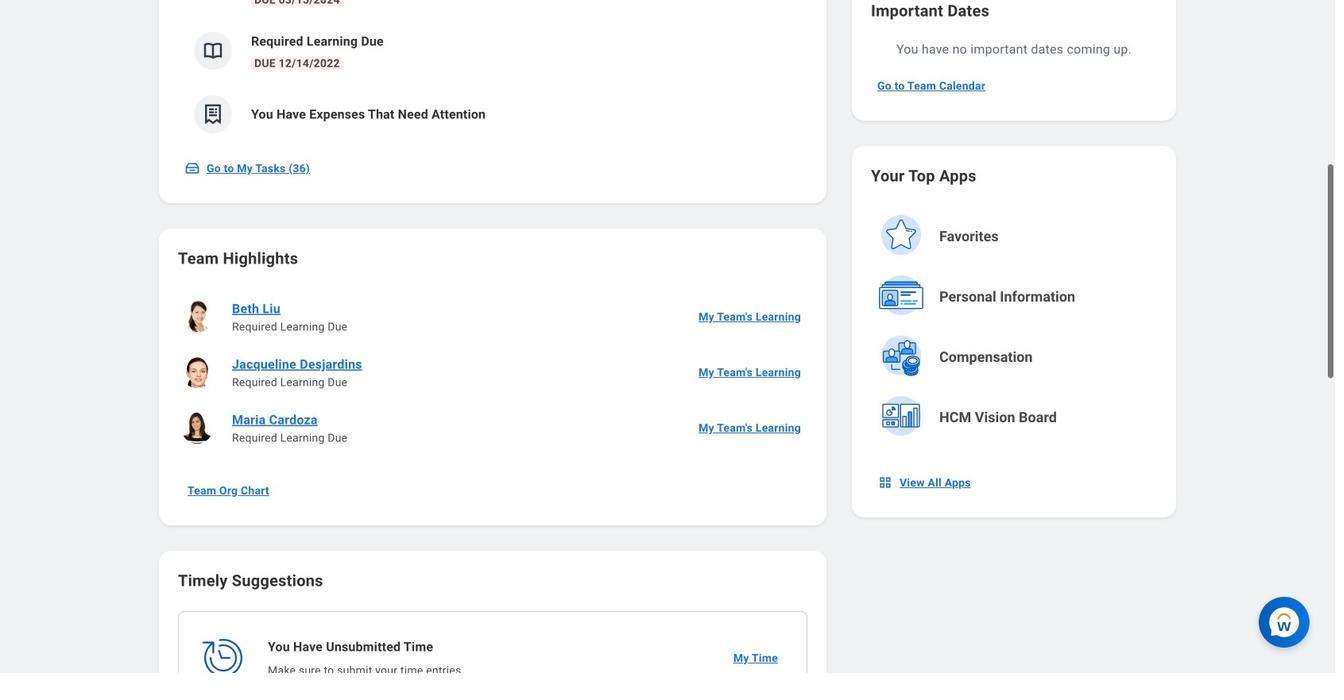 Task type: vqa. For each thing, say whether or not it's contained in the screenshot.
Lines
no



Task type: locate. For each thing, give the bounding box(es) containing it.
1 vertical spatial list
[[178, 289, 807, 456]]

nbox image
[[877, 475, 893, 491]]

list
[[178, 0, 807, 146], [178, 289, 807, 456]]

0 vertical spatial list
[[178, 0, 807, 146]]

1 list from the top
[[178, 0, 807, 146]]

book open image
[[201, 39, 225, 63]]

dashboard expenses image
[[201, 103, 225, 126]]



Task type: describe. For each thing, give the bounding box(es) containing it.
inbox image
[[184, 161, 200, 176]]

2 list from the top
[[178, 289, 807, 456]]



